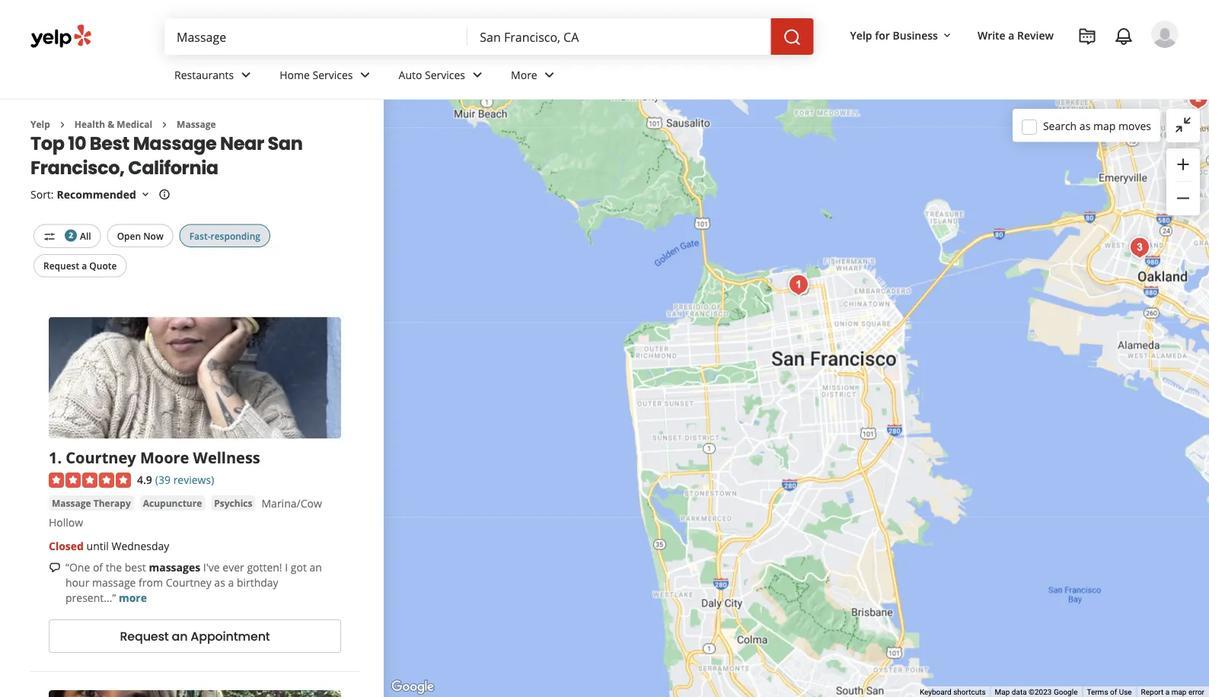 Task type: describe. For each thing, give the bounding box(es) containing it.
.
[[57, 447, 62, 468]]

yelp for business
[[850, 28, 938, 42]]

1
[[49, 447, 57, 468]]

business
[[893, 28, 938, 42]]

ever
[[223, 560, 244, 575]]

©2023
[[1029, 688, 1052, 697]]

terms of use link
[[1087, 688, 1132, 697]]

open now button
[[107, 224, 173, 247]]

wednesday
[[112, 539, 169, 553]]

closed until wednesday
[[49, 539, 169, 553]]

"one
[[65, 560, 90, 575]]

open now
[[117, 230, 164, 242]]

request for request a quote
[[43, 260, 79, 272]]

search
[[1043, 119, 1077, 133]]

near
[[220, 131, 264, 156]]

16 speech v2 image
[[49, 562, 61, 574]]

zoom in image
[[1174, 155, 1193, 174]]

francisco,
[[30, 155, 125, 180]]

error
[[1189, 688, 1205, 697]]

of for "one
[[93, 560, 103, 575]]

google image
[[388, 678, 438, 698]]

more link
[[499, 55, 571, 99]]

4.9 star rating image
[[49, 473, 131, 488]]

none field near
[[480, 28, 759, 45]]

california
[[128, 155, 218, 180]]

courtney moore wellness image
[[784, 270, 814, 300]]

juliana kramer, l.ac image
[[1183, 83, 1209, 114]]

recommended button
[[57, 187, 151, 202]]

marina/cow
[[262, 497, 322, 511]]

yelp for yelp link
[[30, 118, 50, 131]]

2 all
[[69, 230, 91, 242]]

closed
[[49, 539, 84, 553]]

report a map error
[[1141, 688, 1205, 697]]

appointment
[[191, 628, 270, 645]]

filters group
[[30, 224, 273, 277]]

(39 reviews) link
[[155, 471, 214, 487]]

(39
[[155, 472, 171, 487]]

review
[[1018, 28, 1054, 42]]

collapse map image
[[1174, 116, 1193, 134]]

10
[[68, 131, 86, 156]]

16 info v2 image
[[158, 189, 170, 201]]

health
[[75, 118, 105, 131]]

auto services
[[399, 67, 465, 82]]

shortcuts
[[954, 688, 986, 697]]

allison ayer, lmt image
[[1125, 233, 1155, 263]]

keyboard shortcuts
[[920, 688, 986, 697]]

request a quote
[[43, 260, 117, 272]]

medical
[[117, 118, 152, 131]]

"one of the best massages
[[65, 560, 200, 575]]

now
[[143, 230, 164, 242]]

16 chevron down v2 image
[[139, 189, 151, 201]]

keyboard
[[920, 688, 952, 697]]

data
[[1012, 688, 1027, 697]]

16 chevron right v2 image
[[158, 119, 171, 131]]

courtney inside i've ever gotten! i got an hour massage from courtney as a birthday present..."
[[166, 575, 212, 590]]

16 chevron down v2 image
[[941, 29, 953, 42]]

acupuncture button
[[140, 496, 205, 511]]

fast-
[[189, 230, 211, 242]]

1 . courtney moore wellness
[[49, 447, 260, 468]]

massage therapy button
[[49, 496, 134, 511]]

a inside i've ever gotten! i got an hour massage from courtney as a birthday present..."
[[228, 575, 234, 590]]

massage therapy
[[52, 497, 131, 509]]

map
[[995, 688, 1010, 697]]

notifications image
[[1115, 27, 1133, 46]]

wellness
[[193, 447, 260, 468]]

i've ever gotten! i got an hour massage from courtney as a birthday present..."
[[65, 560, 322, 605]]

request an appointment button
[[49, 620, 341, 653]]

present..."
[[65, 591, 116, 605]]

open
[[117, 230, 141, 242]]

yelp link
[[30, 118, 50, 131]]

write a review
[[978, 28, 1054, 42]]

from
[[139, 575, 163, 590]]

sort:
[[30, 187, 54, 202]]

reviews)
[[173, 472, 214, 487]]

moore
[[140, 447, 189, 468]]

services for auto services
[[425, 67, 465, 82]]

auto
[[399, 67, 422, 82]]

restaurants
[[174, 67, 234, 82]]

projects image
[[1078, 27, 1097, 46]]

fast-responding button
[[180, 224, 270, 247]]

more
[[119, 591, 147, 605]]

more link
[[119, 591, 147, 605]]



Task type: locate. For each thing, give the bounding box(es) containing it.
massage inside button
[[52, 497, 91, 509]]

therapy
[[93, 497, 131, 509]]

services right home
[[313, 67, 353, 82]]

0 vertical spatial as
[[1080, 119, 1091, 133]]

1 vertical spatial of
[[1110, 688, 1117, 697]]

terms of use
[[1087, 688, 1132, 697]]

i
[[285, 560, 288, 575]]

0 horizontal spatial as
[[214, 575, 225, 590]]

hollow
[[49, 516, 83, 530]]

massage inside top 10 best massage near san francisco, california
[[133, 131, 217, 156]]

health & medical link
[[75, 118, 152, 131]]

24 chevron down v2 image left auto
[[356, 66, 374, 84]]

courtney down the 'massages'
[[166, 575, 212, 590]]

massage
[[92, 575, 136, 590]]

1 horizontal spatial request
[[120, 628, 169, 645]]

1 horizontal spatial 24 chevron down v2 image
[[356, 66, 374, 84]]

top 10 best massage near san francisco, california
[[30, 131, 303, 180]]

0 horizontal spatial map
[[1094, 119, 1116, 133]]

request for request an appointment
[[120, 628, 169, 645]]

24 chevron down v2 image for restaurants
[[237, 66, 255, 84]]

map for error
[[1172, 688, 1187, 697]]

24 chevron down v2 image inside more link
[[540, 66, 559, 84]]

as inside i've ever gotten! i got an hour massage from courtney as a birthday present..."
[[214, 575, 225, 590]]

16 filter v2 image
[[43, 231, 56, 243]]

services for home services
[[313, 67, 353, 82]]

24 chevron down v2 image right restaurants
[[237, 66, 255, 84]]

1 vertical spatial courtney
[[166, 575, 212, 590]]

24 chevron down v2 image right more
[[540, 66, 559, 84]]

recommended
[[57, 187, 136, 202]]

keyboard shortcuts button
[[920, 687, 986, 698]]

1 horizontal spatial services
[[425, 67, 465, 82]]

for
[[875, 28, 890, 42]]

best
[[90, 131, 129, 156]]

a inside 'button'
[[82, 260, 87, 272]]

search as map moves
[[1043, 119, 1151, 133]]

0 vertical spatial courtney
[[66, 447, 136, 468]]

a
[[1009, 28, 1015, 42], [82, 260, 87, 272], [228, 575, 234, 590], [1166, 688, 1170, 697]]

massages
[[149, 560, 200, 575]]

1 vertical spatial as
[[214, 575, 225, 590]]

2 24 chevron down v2 image from the left
[[356, 66, 374, 84]]

24 chevron down v2 image
[[237, 66, 255, 84], [356, 66, 374, 84], [540, 66, 559, 84]]

4.9
[[137, 472, 152, 487]]

acupuncture
[[143, 497, 202, 509]]

an left appointment
[[172, 628, 188, 645]]

report a map error link
[[1141, 688, 1205, 697]]

24 chevron down v2 image inside home services link
[[356, 66, 374, 84]]

0 horizontal spatial of
[[93, 560, 103, 575]]

1 horizontal spatial an
[[310, 560, 322, 575]]

birthday
[[237, 575, 278, 590]]

quote
[[89, 260, 117, 272]]

home
[[280, 67, 310, 82]]

moves
[[1119, 119, 1151, 133]]

1 horizontal spatial courtney
[[166, 575, 212, 590]]

0 vertical spatial of
[[93, 560, 103, 575]]

psychics
[[214, 497, 252, 509]]

psychics button
[[211, 496, 255, 511]]

of
[[93, 560, 103, 575], [1110, 688, 1117, 697]]

courtney
[[66, 447, 136, 468], [166, 575, 212, 590]]

a for request
[[82, 260, 87, 272]]

None search field
[[164, 18, 817, 55]]

24 chevron down v2 image
[[468, 66, 487, 84]]

courtney moore wellness link
[[66, 447, 260, 468]]

an inside i've ever gotten! i got an hour massage from courtney as a birthday present..."
[[310, 560, 322, 575]]

massage therapy link
[[49, 496, 134, 511]]

Near text field
[[480, 28, 759, 45]]

hour
[[65, 575, 89, 590]]

none field find
[[177, 28, 456, 45]]

1 horizontal spatial yelp
[[850, 28, 872, 42]]

search image
[[783, 28, 802, 47]]

massage for massage link
[[177, 118, 216, 131]]

1 horizontal spatial of
[[1110, 688, 1117, 697]]

0 vertical spatial map
[[1094, 119, 1116, 133]]

request down more link
[[120, 628, 169, 645]]

24 chevron down v2 image for more
[[540, 66, 559, 84]]

yelp for business button
[[844, 21, 960, 49]]

yelp left 'for'
[[850, 28, 872, 42]]

map
[[1094, 119, 1116, 133], [1172, 688, 1187, 697]]

until
[[87, 539, 109, 553]]

greg r. image
[[1151, 21, 1179, 48]]

map for moves
[[1094, 119, 1116, 133]]

request down 16 filter v2 icon
[[43, 260, 79, 272]]

write a review link
[[972, 21, 1060, 49]]

&
[[108, 118, 114, 131]]

map left the error
[[1172, 688, 1187, 697]]

3 24 chevron down v2 image from the left
[[540, 66, 559, 84]]

fast-responding
[[189, 230, 260, 242]]

None field
[[177, 28, 456, 45], [480, 28, 759, 45]]

1 services from the left
[[313, 67, 353, 82]]

0 vertical spatial request
[[43, 260, 79, 272]]

0 vertical spatial yelp
[[850, 28, 872, 42]]

responding
[[211, 230, 260, 242]]

1 vertical spatial yelp
[[30, 118, 50, 131]]

yelp
[[850, 28, 872, 42], [30, 118, 50, 131]]

health & medical
[[75, 118, 152, 131]]

user actions element
[[838, 19, 1200, 113]]

use
[[1119, 688, 1132, 697]]

a for report
[[1166, 688, 1170, 697]]

2 none field from the left
[[480, 28, 759, 45]]

services inside home services link
[[313, 67, 353, 82]]

1 horizontal spatial map
[[1172, 688, 1187, 697]]

home services
[[280, 67, 353, 82]]

2 horizontal spatial 24 chevron down v2 image
[[540, 66, 559, 84]]

as down i've
[[214, 575, 225, 590]]

request inside 'button'
[[120, 628, 169, 645]]

1 none field from the left
[[177, 28, 456, 45]]

24 chevron down v2 image for home services
[[356, 66, 374, 84]]

google
[[1054, 688, 1078, 697]]

Find text field
[[177, 28, 456, 45]]

none field up home services
[[177, 28, 456, 45]]

1 horizontal spatial none field
[[480, 28, 759, 45]]

0 horizontal spatial 24 chevron down v2 image
[[237, 66, 255, 84]]

0 horizontal spatial none field
[[177, 28, 456, 45]]

of left use
[[1110, 688, 1117, 697]]

more
[[511, 67, 537, 82]]

as
[[1080, 119, 1091, 133], [214, 575, 225, 590]]

request inside 'button'
[[43, 260, 79, 272]]

group
[[1167, 149, 1200, 216]]

0 vertical spatial an
[[310, 560, 322, 575]]

services inside auto services link
[[425, 67, 465, 82]]

restaurants link
[[162, 55, 267, 99]]

as right search
[[1080, 119, 1091, 133]]

services left 24 chevron down v2 icon
[[425, 67, 465, 82]]

1 vertical spatial an
[[172, 628, 188, 645]]

16 chevron right v2 image
[[56, 119, 68, 131]]

home services link
[[267, 55, 387, 99]]

auto services link
[[387, 55, 499, 99]]

24 chevron down v2 image inside restaurants link
[[237, 66, 255, 84]]

yelp for yelp for business
[[850, 28, 872, 42]]

i've
[[203, 560, 220, 575]]

a left quote
[[82, 260, 87, 272]]

marina/cow hollow
[[49, 497, 322, 530]]

a right report
[[1166, 688, 1170, 697]]

the
[[106, 560, 122, 575]]

of for terms
[[1110, 688, 1117, 697]]

acupuncture link
[[140, 496, 205, 511]]

0 horizontal spatial an
[[172, 628, 188, 645]]

courtney up 4.9 star rating image
[[66, 447, 136, 468]]

got
[[291, 560, 307, 575]]

0 horizontal spatial request
[[43, 260, 79, 272]]

services
[[313, 67, 353, 82], [425, 67, 465, 82]]

gotten!
[[247, 560, 282, 575]]

yelp inside button
[[850, 28, 872, 42]]

a down the ever
[[228, 575, 234, 590]]

2
[[69, 230, 73, 241]]

2 services from the left
[[425, 67, 465, 82]]

a for write
[[1009, 28, 1015, 42]]

1 vertical spatial request
[[120, 628, 169, 645]]

1 24 chevron down v2 image from the left
[[237, 66, 255, 84]]

an inside 'button'
[[172, 628, 188, 645]]

1 vertical spatial map
[[1172, 688, 1187, 697]]

write
[[978, 28, 1006, 42]]

an right got
[[310, 560, 322, 575]]

0 horizontal spatial yelp
[[30, 118, 50, 131]]

massage for massage therapy
[[52, 497, 91, 509]]

none field up business categories element
[[480, 28, 759, 45]]

report
[[1141, 688, 1164, 697]]

zoom out image
[[1174, 189, 1193, 207]]

psychics link
[[211, 496, 255, 511]]

4.9 link
[[137, 471, 152, 487]]

massage link
[[177, 118, 216, 131]]

map region
[[222, 0, 1209, 698]]

yelp left 16 chevron right v2 image
[[30, 118, 50, 131]]

map left moves
[[1094, 119, 1116, 133]]

a right write
[[1009, 28, 1015, 42]]

request a quote button
[[34, 254, 127, 277]]

1 horizontal spatial as
[[1080, 119, 1091, 133]]

0 horizontal spatial courtney
[[66, 447, 136, 468]]

all
[[80, 230, 91, 242]]

business categories element
[[162, 55, 1179, 99]]

of left the
[[93, 560, 103, 575]]

terms
[[1087, 688, 1108, 697]]

0 horizontal spatial services
[[313, 67, 353, 82]]



Task type: vqa. For each thing, say whether or not it's contained in the screenshot.
leftmost 24 chevron down v2 image
yes



